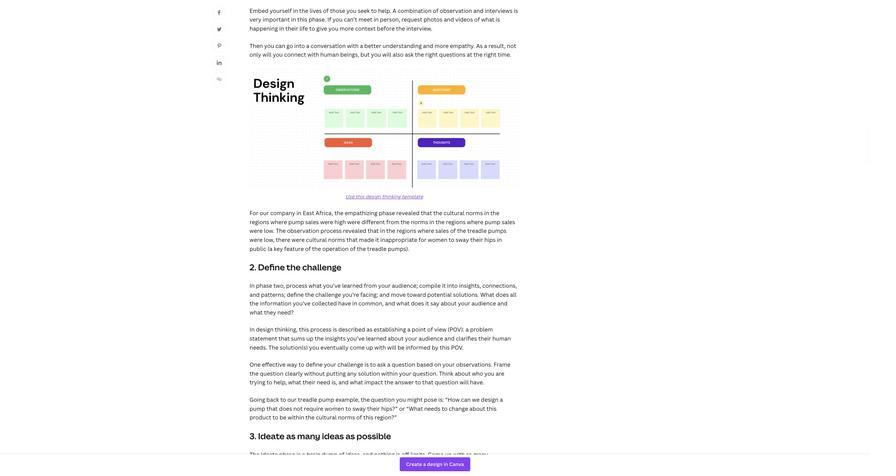 Task type: describe. For each thing, give the bounding box(es) containing it.
beings,
[[340, 51, 359, 58]]

you inside , aim for quantity over quality. after getting your ideas out, you'll separate the good ideas from the bad until you find the "perfect
[[442, 468, 452, 474]]

help,
[[274, 379, 287, 386]]

low.
[[264, 227, 275, 235]]

0 vertical spatial cultural
[[444, 209, 465, 217]]

quality.
[[472, 460, 492, 467]]

2 horizontal spatial it
[[442, 282, 446, 290]]

at
[[467, 51, 473, 58]]

you up can't
[[347, 7, 357, 15]]

use this design thinking template
[[346, 193, 423, 200]]

is left off
[[396, 451, 400, 458]]

be inside the in design thinking, this process is described as establishing a point of view (pov): a problem statement that sums up the insights you've learned about your audience and clarifies their human needs. the solution(s) you eventually come up with will be informed by this pov.
[[398, 344, 405, 351]]

you inside the ideate phase is a brain dump of ideas, and nothing is off limits. come up with as many possibilities as you can. like any other
[[290, 460, 300, 467]]

a left point
[[408, 326, 411, 333]]

into inside in phase two, process what you've learned from your audience; compile it into insights, connections, and patterns; define the challenge you're facing; and move toward potential solutions. what does all the information you've collected have in common, and what does it say about your audience and what they need?
[[447, 282, 458, 290]]

and down move
[[385, 300, 395, 307]]

were left low.
[[250, 227, 263, 235]]

for inside "for our company in east africa, the empathizing phase revealed that the cultural norms in the regions where pump sales were high were different from the norms in the regions where pump sales were low. the observation process revealed that in the regions where sales of the treadle pumps were low, there were cultural norms that made it inappropriate for women to sway their hips in public (a key feature of the operation of the treadle pumps)."
[[419, 236, 427, 244]]

a inside one effective way to define your challenge is to ask a question based on your observations. frame the question clearly without putting any solution within your question. think about who you are trying to help, what their need is, and what impact the answer to that question will have.
[[387, 361, 391, 368]]

in for in phase two, process what you've learned from your audience; compile it into insights, connections, and patterns; define the challenge you're facing; and move toward potential solutions. what does all the information you've collected have in common, and what does it say about your audience and what they need?
[[250, 282, 255, 290]]

you inside going back to our treadle pump example, the question you might pose is: "how can we design a pump that does not require women to sway their hips?" or "what needs to change about this product to be within the cultural norms of this region?"
[[396, 396, 406, 404]]

example,
[[336, 396, 360, 404]]

0 horizontal spatial revealed
[[343, 227, 367, 235]]

two,
[[274, 282, 285, 290]]

your up putting
[[324, 361, 336, 368]]

understanding
[[383, 42, 422, 50]]

bad
[[417, 468, 427, 474]]

you right then
[[264, 42, 274, 50]]

or
[[399, 405, 405, 412]]

happening
[[250, 25, 278, 32]]

what down solution
[[350, 379, 363, 386]]

think
[[439, 370, 454, 377]]

design inside going back to our treadle pump example, the question you might pose is: "how can we design a pump that does not require women to sway their hips?" or "what needs to change about this product to be within the cultural norms of this region?"
[[481, 396, 499, 404]]

your up answer
[[399, 370, 412, 377]]

be inside going back to our treadle pump example, the question you might pose is: "how can we design a pump that does not require women to sway their hips?" or "what needs to change about this product to be within the cultural norms of this region?"
[[280, 414, 287, 421]]

within inside going back to our treadle pump example, the question you might pose is: "how can we design a pump that does not require women to sway their hips?" or "what needs to change about this product to be within the cultural norms of this region?"
[[288, 414, 304, 421]]

audience inside in phase two, process what you've learned from your audience; compile it into insights, connections, and patterns; define the challenge you're facing; and move toward potential solutions. what does all the information you've collected have in common, and what does it say about your audience and what they need?
[[472, 300, 496, 307]]

3.
[[250, 430, 257, 442]]

challenge inside in phase two, process what you've learned from your audience; compile it into insights, connections, and patterns; define the challenge you're facing; and move toward potential solutions. what does all the information you've collected have in common, and what does it say about your audience and what they need?
[[316, 291, 341, 298]]

until
[[429, 468, 441, 474]]

0 horizontal spatial sales
[[306, 218, 319, 226]]

is left brain
[[297, 451, 301, 458]]

require
[[304, 405, 323, 412]]

more inside then you can go into a conversation with a better understanding and more empathy. as a result, not only will you connect with human beings, but you will also ask the right questions at the right time.
[[435, 42, 449, 50]]

define inside one effective way to define your challenge is to ask a question based on your observations. frame the question clearly without putting any solution within your question. think about who you are trying to help, what their need is, and what impact the answer to that question will have.
[[306, 361, 323, 368]]

is,
[[332, 379, 337, 386]]

define
[[258, 261, 285, 273]]

pump down east
[[288, 218, 304, 226]]

this right the use on the top
[[356, 193, 364, 200]]

can't
[[344, 16, 357, 23]]

getting
[[250, 468, 268, 474]]

have.
[[470, 379, 484, 386]]

made
[[359, 236, 374, 244]]

question down think
[[435, 379, 459, 386]]

and left the interviews
[[474, 7, 484, 15]]

2 horizontal spatial regions
[[446, 218, 466, 226]]

you right if
[[333, 16, 343, 23]]

and left patterns;
[[250, 291, 260, 298]]

pumps).
[[388, 245, 410, 253]]

ask inside one effective way to define your challenge is to ask a question based on your observations. frame the question clearly without putting any solution within your question. think about who you are trying to help, what their need is, and what impact the answer to that question will have.
[[377, 361, 386, 368]]

and left the videos
[[444, 16, 454, 23]]

, aim for quantity over quality. after getting your ideas out, you'll separate the good ideas from the bad until you find the "perfect
[[250, 460, 507, 474]]

it inside "for our company in east africa, the empathizing phase revealed that the cultural norms in the regions where pump sales were high were different from the norms in the regions where pump sales were low. the observation process revealed that in the regions where sales of the treadle pumps were low, there were cultural norms that made it inappropriate for women to sway their hips in public (a key feature of the operation of the treadle pumps)."
[[376, 236, 379, 244]]

a
[[393, 7, 397, 15]]

their inside embed yourself in the lives of those you seek to help. a combination of observation and interviews is very important in this phase. if you can't meet in person, request photos and videos of what is happening in their life to give you more context before the interview.
[[286, 25, 298, 32]]

can.
[[301, 460, 313, 467]]

audience;
[[392, 282, 418, 290]]

1 horizontal spatial regions
[[397, 227, 416, 235]]

trying
[[250, 379, 265, 386]]

question up answer
[[392, 361, 416, 368]]

within inside one effective way to define your challenge is to ask a question based on your observations. frame the question clearly without putting any solution within your question. think about who you are trying to help, what their need is, and what impact the answer to that question will have.
[[382, 370, 398, 377]]

ask inside then you can go into a conversation with a better understanding and more empathy. as a result, not only will you connect with human beings, but you will also ask the right questions at the right time.
[[405, 51, 414, 58]]

up inside the ideate phase is a brain dump of ideas, and nothing is off limits. come up with as many possibilities as you can. like any other
[[445, 451, 452, 458]]

about inside one effective way to define your challenge is to ask a question based on your observations. frame the question clearly without putting any solution within your question. think about who you are trying to help, what their need is, and what impact the answer to that question will have.
[[455, 370, 471, 377]]

their inside one effective way to define your challenge is to ask a question based on your observations. frame the question clearly without putting any solution within your question. think about who you are trying to help, what their need is, and what impact the answer to that question will have.
[[303, 379, 316, 386]]

2 horizontal spatial where
[[467, 218, 484, 226]]

pump down going
[[250, 405, 265, 412]]

move
[[391, 291, 406, 298]]

a down life
[[306, 42, 309, 50]]

a inside going back to our treadle pump example, the question you might pose is: "how can we design a pump that does not require women to sway their hips?" or "what needs to change about this product to be within the cultural norms of this region?"
[[500, 396, 503, 404]]

you'll
[[311, 468, 326, 474]]

in for in design thinking, this process is described as establishing a point of view (pov): a problem statement that sums up the insights you've learned about your audience and clarifies their human needs. the solution(s) you eventually come up with will be informed by this pov.
[[250, 326, 255, 333]]

more inside embed yourself in the lives of those you seek to help. a combination of observation and interviews is very important in this phase. if you can't meet in person, request photos and videos of what is happening in their life to give you more context before the interview.
[[340, 25, 354, 32]]

have
[[338, 300, 351, 307]]

with down conversation
[[308, 51, 319, 58]]

interviews
[[485, 7, 513, 15]]

pov.
[[451, 344, 464, 351]]

your up think
[[443, 361, 455, 368]]

template
[[402, 193, 423, 200]]

as inside the in design thinking, this process is described as establishing a point of view (pov): a problem statement that sums up the insights you've learned about your audience and clarifies their human needs. the solution(s) you eventually come up with will be informed by this pov.
[[367, 326, 373, 333]]

public
[[250, 245, 266, 253]]

this right change
[[487, 405, 497, 412]]

limits.
[[411, 451, 427, 458]]

and inside then you can go into a conversation with a better understanding and more empathy. as a result, not only will you connect with human beings, but you will also ask the right questions at the right time.
[[423, 42, 433, 50]]

0 vertical spatial up
[[307, 335, 314, 342]]

observation inside embed yourself in the lives of those you seek to help. a combination of observation and interviews is very important in this phase. if you can't meet in person, request photos and videos of what is happening in their life to give you more context before the interview.
[[440, 7, 472, 15]]

possibilities
[[250, 460, 282, 467]]

conversation
[[311, 42, 346, 50]]

will inside the in design thinking, this process is described as establishing a point of view (pov): a problem statement that sums up the insights you've learned about your audience and clarifies their human needs. the solution(s) you eventually come up with will be informed by this pov.
[[387, 344, 397, 351]]

a up but
[[360, 42, 363, 50]]

brain
[[307, 451, 321, 458]]

is right the interviews
[[514, 7, 518, 15]]

sway inside going back to our treadle pump example, the question you might pose is: "how can we design a pump that does not require women to sway their hips?" or "what needs to change about this product to be within the cultural norms of this region?"
[[353, 405, 366, 412]]

1 horizontal spatial where
[[418, 227, 434, 235]]

you down better at left
[[371, 51, 381, 58]]

will right only
[[263, 51, 272, 58]]

request
[[402, 16, 422, 23]]

one effective way to define your challenge is to ask a question based on your observations. frame the question clearly without putting any solution within your question. think about who you are trying to help, what their need is, and what impact the answer to that question will have.
[[250, 361, 511, 386]]

with up beings,
[[347, 42, 359, 50]]

potential
[[428, 291, 452, 298]]

informed
[[406, 344, 431, 351]]

but
[[361, 51, 370, 58]]

what down clearly
[[288, 379, 301, 386]]

their inside going back to our treadle pump example, the question you might pose is: "how can we design a pump that does not require women to sway their hips?" or "what needs to change about this product to be within the cultural norms of this region?"
[[367, 405, 380, 412]]

3. ideate as many ideas as possible
[[250, 430, 391, 442]]

1 vertical spatial does
[[411, 300, 424, 307]]

for
[[250, 209, 259, 217]]

2.
[[250, 261, 257, 273]]

a right as
[[484, 42, 487, 50]]

will left also at left
[[383, 51, 392, 58]]

1 horizontal spatial it
[[426, 300, 429, 307]]

clarifies
[[456, 335, 477, 342]]

the inside the in design thinking, this process is described as establishing a point of view (pov): a problem statement that sums up the insights you've learned about your audience and clarifies their human needs. the solution(s) you eventually come up with will be informed by this pov.
[[315, 335, 324, 342]]

come
[[428, 451, 444, 458]]

questions
[[439, 51, 466, 58]]

our inside "for our company in east africa, the empathizing phase revealed that the cultural norms in the regions where pump sales were high were different from the norms in the regions where pump sales were low. the observation process revealed that in the regions where sales of the treadle pumps were low, there were cultural norms that made it inappropriate for women to sway their hips in public (a key feature of the operation of the treadle pumps)."
[[260, 209, 269, 217]]

embed
[[250, 7, 269, 15]]

need?
[[278, 309, 294, 316]]

1 horizontal spatial you've
[[323, 282, 341, 290]]

from inside , aim for quantity over quality. after getting your ideas out, you'll separate the good ideas from the bad until you find the "perfect
[[392, 468, 405, 474]]

over
[[459, 460, 471, 467]]

about inside in phase two, process what you've learned from your audience; compile it into insights, connections, and patterns; define the challenge you're facing; and move toward potential solutions. what does all the information you've collected have in common, and what does it say about your audience and what they need?
[[441, 300, 457, 307]]

their inside the in design thinking, this process is described as establishing a point of view (pov): a problem statement that sums up the insights you've learned about your audience and clarifies their human needs. the solution(s) you eventually come up with will be informed by this pov.
[[479, 335, 491, 342]]

solution(s)
[[280, 344, 308, 351]]

use
[[346, 193, 355, 200]]

off
[[402, 451, 409, 458]]

for our company in east africa, the empathizing phase revealed that the cultural norms in the regions where pump sales were high were different from the norms in the regions where pump sales were low. the observation process revealed that in the regions where sales of the treadle pumps were low, there were cultural norms that made it inappropriate for women to sway their hips in public (a key feature of the operation of the treadle pumps).
[[250, 209, 515, 253]]

phase inside in phase two, process what you've learned from your audience; compile it into insights, connections, and patterns; define the challenge you're facing; and move toward potential solutions. what does all the information you've collected have in common, and what does it say about your audience and what they need?
[[256, 282, 272, 290]]

need
[[317, 379, 330, 386]]

nothing
[[374, 451, 395, 458]]

1 horizontal spatial treadle
[[367, 245, 387, 253]]

frame
[[494, 361, 511, 368]]

patterns;
[[261, 291, 286, 298]]

pump up require at the left of page
[[319, 396, 334, 404]]

1 horizontal spatial ideas
[[322, 430, 344, 442]]

lives
[[310, 7, 322, 15]]

this up sums
[[299, 326, 309, 333]]

feature
[[284, 245, 304, 253]]

there
[[276, 236, 290, 244]]

1 vertical spatial cultural
[[306, 236, 327, 244]]

about inside the in design thinking, this process is described as establishing a point of view (pov): a problem statement that sums up the insights you've learned about your audience and clarifies their human needs. the solution(s) you eventually come up with will be informed by this pov.
[[388, 335, 404, 342]]

good
[[362, 468, 376, 474]]

0 vertical spatial many
[[297, 430, 320, 442]]

meet
[[359, 16, 373, 23]]

context
[[355, 25, 376, 32]]

0 horizontal spatial ideas
[[283, 468, 298, 474]]

sway inside "for our company in east africa, the empathizing phase revealed that the cultural norms in the regions where pump sales were high were different from the norms in the regions where pump sales were low. the observation process revealed that in the regions where sales of the treadle pumps were low, there were cultural norms that made it inappropriate for women to sway their hips in public (a key feature of the operation of the treadle pumps)."
[[456, 236, 469, 244]]

human inside the in design thinking, this process is described as establishing a point of view (pov): a problem statement that sums up the insights you've learned about your audience and clarifies their human needs. the solution(s) you eventually come up with will be informed by this pov.
[[493, 335, 511, 342]]

needs
[[424, 405, 441, 412]]

and down connections, on the bottom right of page
[[498, 300, 508, 307]]

0 horizontal spatial regions
[[250, 218, 269, 226]]

question.
[[413, 370, 438, 377]]

back
[[267, 396, 279, 404]]

going back to our treadle pump example, the question you might pose is: "how can we design a pump that does not require women to sway their hips?" or "what needs to change about this product to be within the cultural norms of this region?"
[[250, 396, 503, 421]]

without
[[304, 370, 325, 377]]

what down move
[[397, 300, 410, 307]]

1 vertical spatial up
[[366, 344, 373, 351]]

process inside "for our company in east africa, the empathizing phase revealed that the cultural norms in the regions where pump sales were high were different from the norms in the regions where pump sales were low. the observation process revealed that in the regions where sales of the treadle pumps were low, there were cultural norms that made it inappropriate for women to sway their hips in public (a key feature of the operation of the treadle pumps)."
[[321, 227, 342, 235]]

,
[[412, 460, 413, 467]]

seek
[[358, 7, 370, 15]]

empathy.
[[450, 42, 475, 50]]

and left move
[[380, 291, 390, 298]]

from inside in phase two, process what you've learned from your audience; compile it into insights, connections, and patterns; define the challenge you're facing; and move toward potential solutions. what does all the information you've collected have in common, and what does it say about your audience and what they need?
[[364, 282, 377, 290]]

0 horizontal spatial you've
[[293, 300, 311, 307]]

question inside going back to our treadle pump example, the question you might pose is: "how can we design a pump that does not require women to sway their hips?" or "what needs to change about this product to be within the cultural norms of this region?"
[[371, 396, 395, 404]]

based
[[417, 361, 433, 368]]

that inside the in design thinking, this process is described as establishing a point of view (pov): a problem statement that sums up the insights you've learned about your audience and clarifies their human needs. the solution(s) you eventually come up with will be informed by this pov.
[[279, 335, 290, 342]]

solutions.
[[453, 291, 479, 298]]

you down if
[[329, 25, 339, 32]]

pose
[[424, 396, 437, 404]]

connections,
[[483, 282, 517, 290]]

this left region?"
[[364, 414, 374, 421]]

your left audience;
[[378, 282, 391, 290]]

and inside the ideate phase is a brain dump of ideas, and nothing is off limits. come up with as many possibilities as you can. like any other
[[363, 451, 373, 458]]

in phase two, process what you've learned from your audience; compile it into insights, connections, and patterns; define the challenge you're facing; and move toward potential solutions. what does all the information you've collected have in common, and what does it say about your audience and what they need?
[[250, 282, 517, 316]]

come
[[350, 344, 365, 351]]



Task type: vqa. For each thing, say whether or not it's contained in the screenshot.
Tara Schultz icon
no



Task type: locate. For each thing, give the bounding box(es) containing it.
0 vertical spatial does
[[496, 291, 509, 298]]

0 vertical spatial revealed
[[397, 209, 420, 217]]

1 vertical spatial challenge
[[316, 291, 341, 298]]

effective
[[262, 361, 286, 368]]

result,
[[489, 42, 506, 50]]

also
[[393, 51, 404, 58]]

0 horizontal spatial where
[[271, 218, 287, 226]]

2 vertical spatial it
[[426, 300, 429, 307]]

company
[[270, 209, 295, 217]]

about down observations.
[[455, 370, 471, 377]]

were down empathizing
[[347, 218, 360, 226]]

phase up patterns;
[[256, 282, 272, 290]]

1 horizontal spatial right
[[484, 51, 497, 58]]

0 vertical spatial sway
[[456, 236, 469, 244]]

is up solution
[[365, 361, 369, 368]]

a up clarifies
[[466, 326, 469, 333]]

regions
[[250, 218, 269, 226], [446, 218, 466, 226], [397, 227, 416, 235]]

the ideate phase is a brain dump of ideas, and nothing is off limits. come up with as many possibilities as you can. like any other
[[250, 451, 488, 467]]

impact
[[365, 379, 383, 386]]

audience down what
[[472, 300, 496, 307]]

were up 'public'
[[250, 236, 263, 244]]

were down africa,
[[320, 218, 333, 226]]

in inside in phase two, process what you've learned from your audience; compile it into insights, connections, and patterns; define the challenge you're facing; and move toward potential solutions. what does all the information you've collected have in common, and what does it say about your audience and what they need?
[[353, 300, 357, 307]]

not
[[507, 42, 516, 50], [294, 405, 303, 412]]

not left require at the left of page
[[294, 405, 303, 412]]

revealed up "made" at the left of the page
[[343, 227, 367, 235]]

sway down example,
[[353, 405, 366, 412]]

any
[[347, 370, 357, 377], [326, 460, 335, 467]]

out,
[[299, 468, 310, 474]]

might
[[408, 396, 423, 404]]

2 vertical spatial does
[[279, 405, 292, 412]]

0 vertical spatial it
[[376, 236, 379, 244]]

into inside then you can go into a conversation with a better understanding and more empathy. as a result, not only will you connect with human beings, but you will also ask the right questions at the right time.
[[294, 42, 305, 50]]

that left "made" at the left of the page
[[347, 236, 358, 244]]

1 vertical spatial ask
[[377, 361, 386, 368]]

1 horizontal spatial define
[[306, 361, 323, 368]]

in
[[250, 282, 255, 290], [250, 326, 255, 333]]

from down session
[[392, 468, 405, 474]]

many up quality.
[[474, 451, 488, 458]]

0 vertical spatial ask
[[405, 51, 414, 58]]

clearly
[[285, 370, 303, 377]]

can inside then you can go into a conversation with a better understanding and more empathy. as a result, not only will you connect with human beings, but you will also ask the right questions at the right time.
[[276, 42, 285, 50]]

this inside embed yourself in the lives of those you seek to help. a combination of observation and interviews is very important in this phase. if you can't meet in person, request photos and videos of what is happening in their life to give you more context before the interview.
[[298, 16, 307, 23]]

(pov):
[[448, 326, 465, 333]]

2 vertical spatial cultural
[[316, 414, 337, 421]]

be right product
[[280, 414, 287, 421]]

1 horizontal spatial design
[[366, 193, 381, 200]]

human
[[321, 51, 339, 58], [493, 335, 511, 342]]

our
[[260, 209, 269, 217], [288, 396, 297, 404]]

you left are
[[485, 370, 495, 377]]

up right come
[[366, 344, 373, 351]]

for right the inappropriate in the left of the page
[[419, 236, 427, 244]]

your inside the in design thinking, this process is described as establishing a point of view (pov): a problem statement that sums up the insights you've learned about your audience and clarifies their human needs. the solution(s) you eventually come up with will be informed by this pov.
[[405, 335, 418, 342]]

it left say
[[426, 300, 429, 307]]

in inside in phase two, process what you've learned from your audience; compile it into insights, connections, and patterns; define the challenge you're facing; and move toward potential solutions. what does all the information you've collected have in common, and what does it say about your audience and what they need?
[[250, 282, 255, 290]]

0 vertical spatial our
[[260, 209, 269, 217]]

treadle up require at the left of page
[[298, 396, 317, 404]]

norms inside going back to our treadle pump example, the question you might pose is: "how can we design a pump that does not require women to sway their hips?" or "what needs to change about this product to be within the cultural norms of this region?"
[[338, 414, 355, 421]]

design up statement on the left bottom of page
[[256, 326, 274, 333]]

ideate for the
[[261, 451, 278, 458]]

thinking,
[[275, 326, 298, 333]]

process up insights at bottom
[[310, 326, 332, 333]]

to inside "for our company in east africa, the empathizing phase revealed that the cultural norms in the regions where pump sales were high were different from the norms in the regions where pump sales were low. the observation process revealed that in the regions where sales of the treadle pumps were low, there were cultural norms that made it inappropriate for women to sway their hips in public (a key feature of the operation of the treadle pumps)."
[[449, 236, 455, 244]]

a right we
[[500, 396, 503, 404]]

that inside one effective way to define your challenge is to ask a question based on your observations. frame the question clearly without putting any solution within your question. think about who you are trying to help, what their need is, and what impact the answer to that question will have.
[[423, 379, 434, 386]]

1 horizontal spatial sway
[[456, 236, 469, 244]]

about down potential
[[441, 300, 457, 307]]

observation inside "for our company in east africa, the empathizing phase revealed that the cultural norms in the regions where pump sales were high were different from the norms in the regions where pump sales were low. the observation process revealed that in the regions where sales of the treadle pumps were low, there were cultural norms that made it inappropriate for women to sway their hips in public (a key feature of the operation of the treadle pumps)."
[[287, 227, 319, 235]]

before
[[377, 25, 395, 32]]

process right two, in the bottom left of the page
[[286, 282, 307, 290]]

you left eventually
[[309, 344, 319, 351]]

this right by
[[440, 344, 450, 351]]

0 horizontal spatial treadle
[[298, 396, 317, 404]]

will left "have."
[[460, 379, 469, 386]]

question down effective
[[260, 370, 284, 377]]

separate
[[327, 468, 350, 474]]

2 right from the left
[[484, 51, 497, 58]]

very
[[250, 16, 261, 23]]

1 vertical spatial our
[[288, 396, 297, 404]]

women inside "for our company in east africa, the empathizing phase revealed that the cultural norms in the regions where pump sales were high were different from the norms in the regions where pump sales were low. the observation process revealed that in the regions where sales of the treadle pumps were low, there were cultural norms that made it inappropriate for women to sway their hips in public (a key feature of the operation of the treadle pumps)."
[[428, 236, 448, 244]]

1 horizontal spatial revealed
[[397, 209, 420, 217]]

and inside one effective way to define your challenge is to ask a question based on your observations. frame the question clearly without putting any solution within your question. think about who you are trying to help, what their need is, and what impact the answer to that question will have.
[[339, 379, 349, 386]]

common,
[[359, 300, 384, 307]]

that down back
[[267, 405, 278, 412]]

within up answer
[[382, 370, 398, 377]]

help.
[[378, 7, 391, 15]]

audience inside the in design thinking, this process is described as establishing a point of view (pov): a problem statement that sums up the insights you've learned about your audience and clarifies their human needs. the solution(s) you eventually come up with will be informed by this pov.
[[419, 335, 443, 342]]

our right back
[[288, 396, 297, 404]]

with down establishing
[[375, 344, 386, 351]]

ideate
[[258, 430, 285, 442], [261, 451, 278, 458]]

then
[[250, 42, 263, 50]]

observations.
[[456, 361, 493, 368]]

for up the until
[[426, 460, 434, 467]]

0 vertical spatial ideate
[[258, 430, 285, 442]]

0 vertical spatial treadle
[[468, 227, 487, 235]]

in inside the in design thinking, this process is described as establishing a point of view (pov): a problem statement that sums up the insights you've learned about your audience and clarifies their human needs. the solution(s) you eventually come up with will be informed by this pov.
[[250, 326, 255, 333]]

were up 'feature'
[[292, 236, 305, 244]]

many up brain
[[297, 430, 320, 442]]

2 vertical spatial design
[[481, 396, 499, 404]]

their down problem
[[479, 335, 491, 342]]

empathizing
[[345, 209, 378, 217]]

treadle inside going back to our treadle pump example, the question you might pose is: "how can we design a pump that does not require women to sway their hips?" or "what needs to change about this product to be within the cultural norms of this region?"
[[298, 396, 317, 404]]

0 horizontal spatial design
[[256, 326, 274, 333]]

you inside one effective way to define your challenge is to ask a question based on your observations. frame the question clearly without putting any solution within your question. think about who you are trying to help, what their need is, and what impact the answer to that question will have.
[[485, 370, 495, 377]]

can inside going back to our treadle pump example, the question you might pose is: "how can we design a pump that does not require women to sway their hips?" or "what needs to change about this product to be within the cultural norms of this region?"
[[461, 396, 471, 404]]

quantity
[[435, 460, 458, 467]]

1 horizontal spatial into
[[447, 282, 458, 290]]

does inside going back to our treadle pump example, the question you might pose is: "how can we design a pump that does not require women to sway their hips?" or "what needs to change about this product to be within the cultural norms of this region?"
[[279, 405, 292, 412]]

1 vertical spatial define
[[306, 361, 323, 368]]

1 vertical spatial in
[[250, 326, 255, 333]]

will
[[263, 51, 272, 58], [383, 51, 392, 58], [387, 344, 397, 351], [460, 379, 469, 386]]

2 in from the top
[[250, 326, 255, 333]]

were
[[320, 218, 333, 226], [347, 218, 360, 226], [250, 227, 263, 235], [250, 236, 263, 244], [292, 236, 305, 244]]

0 horizontal spatial it
[[376, 236, 379, 244]]

1 horizontal spatial can
[[461, 396, 471, 404]]

0 vertical spatial more
[[340, 25, 354, 32]]

your inside , aim for quantity over quality. after getting your ideas out, you'll separate the good ideas from the bad until you find the "perfect
[[270, 468, 282, 474]]

human down problem
[[493, 335, 511, 342]]

those
[[330, 7, 345, 15]]

a inside the ideate phase is a brain dump of ideas, and nothing is off limits. come up with as many possibilities as you can. like any other
[[302, 451, 305, 458]]

challenge down operation
[[302, 261, 342, 273]]

within
[[382, 370, 398, 377], [288, 414, 304, 421]]

phase inside "for our company in east africa, the empathizing phase revealed that the cultural norms in the regions where pump sales were high were different from the norms in the regions where pump sales were low. the observation process revealed that in the regions where sales of the treadle pumps were low, there were cultural norms that made it inappropriate for women to sway their hips in public (a key feature of the operation of the treadle pumps)."
[[379, 209, 395, 217]]

you up or
[[396, 396, 406, 404]]

learned inside in phase two, process what you've learned from your audience; compile it into insights, connections, and patterns; define the challenge you're facing; and move toward potential solutions. what does all the information you've collected have in common, and what does it say about your audience and what they need?
[[342, 282, 363, 290]]

1 horizontal spatial sales
[[436, 227, 449, 235]]

norms
[[466, 209, 483, 217], [411, 218, 428, 226], [328, 236, 345, 244], [338, 414, 355, 421]]

1 in from the top
[[250, 282, 255, 290]]

audience
[[472, 300, 496, 307], [419, 335, 443, 342]]

challenge inside one effective way to define your challenge is to ask a question based on your observations. frame the question clearly without putting any solution within your question. think about who you are trying to help, what their need is, and what impact the answer to that question will have.
[[338, 361, 363, 368]]

find
[[453, 468, 464, 474]]

1 horizontal spatial our
[[288, 396, 297, 404]]

important
[[263, 16, 290, 23]]

use this design thinking template link
[[346, 193, 423, 200]]

0 vertical spatial be
[[398, 344, 405, 351]]

0 vertical spatial observation
[[440, 7, 472, 15]]

0 horizontal spatial more
[[340, 25, 354, 32]]

aim
[[415, 460, 424, 467]]

all
[[510, 291, 517, 298]]

can
[[276, 42, 285, 50], [461, 396, 471, 404]]

0 vertical spatial phase
[[379, 209, 395, 217]]

possible
[[357, 430, 391, 442]]

0 horizontal spatial sway
[[353, 405, 366, 412]]

you've inside the in design thinking, this process is described as establishing a point of view (pov): a problem statement that sums up the insights you've learned about your audience and clarifies their human needs. the solution(s) you eventually come up with will be informed by this pov.
[[347, 335, 365, 342]]

for inside , aim for quantity over quality. after getting your ideas out, you'll separate the good ideas from the bad until you find the "perfect
[[426, 460, 434, 467]]

1 horizontal spatial ask
[[405, 51, 414, 58]]

you've
[[323, 282, 341, 290], [293, 300, 311, 307], [347, 335, 365, 342]]

"what
[[407, 405, 423, 412]]

and down (pov):
[[445, 335, 455, 342]]

phase inside the ideate phase is a brain dump of ideas, and nothing is off limits. come up with as many possibilities as you can. like any other
[[279, 451, 295, 458]]

who
[[472, 370, 483, 377]]

your up informed
[[405, 335, 418, 342]]

be left informed
[[398, 344, 405, 351]]

for
[[419, 236, 427, 244], [426, 460, 434, 467]]

their up region?"
[[367, 405, 380, 412]]

with inside the in design thinking, this process is described as establishing a point of view (pov): a problem statement that sums up the insights you've learned about your audience and clarifies their human needs. the solution(s) you eventually come up with will be informed by this pov.
[[375, 344, 386, 351]]

from inside "for our company in east africa, the empathizing phase revealed that the cultural norms in the regions where pump sales were high were different from the norms in the regions where pump sales were low. the observation process revealed that in the regions where sales of the treadle pumps were low, there were cultural norms that made it inappropriate for women to sway their hips in public (a key feature of the operation of the treadle pumps)."
[[387, 218, 400, 226]]

our inside going back to our treadle pump example, the question you might pose is: "how can we design a pump that does not require women to sway their hips?" or "what needs to change about this product to be within the cultural norms of this region?"
[[288, 396, 297, 404]]

and inside the in design thinking, this process is described as establishing a point of view (pov): a problem statement that sums up the insights you've learned about your audience and clarifies their human needs. the solution(s) you eventually come up with will be informed by this pov.
[[445, 335, 455, 342]]

not inside then you can go into a conversation with a better understanding and more empathy. as a result, not only will you connect with human beings, but you will also ask the right questions at the right time.
[[507, 42, 516, 50]]

1 vertical spatial not
[[294, 405, 303, 412]]

into
[[294, 42, 305, 50], [447, 282, 458, 290]]

from up facing;
[[364, 282, 377, 290]]

is inside the in design thinking, this process is described as establishing a point of view (pov): a problem statement that sums up the insights you've learned about your audience and clarifies their human needs. the solution(s) you eventually come up with will be informed by this pov.
[[333, 326, 337, 333]]

1 horizontal spatial be
[[398, 344, 405, 351]]

0 vertical spatial define
[[287, 291, 304, 298]]

it
[[376, 236, 379, 244], [442, 282, 446, 290], [426, 300, 429, 307]]

their down without
[[303, 379, 316, 386]]

0 vertical spatial in
[[250, 282, 255, 290]]

2 vertical spatial up
[[445, 451, 452, 458]]

person,
[[380, 16, 400, 23]]

ask up solution
[[377, 361, 386, 368]]

what left they
[[250, 309, 263, 316]]

better
[[365, 42, 382, 50]]

not inside going back to our treadle pump example, the question you might pose is: "how can we design a pump that does not require women to sway their hips?" or "what needs to change about this product to be within the cultural norms of this region?"
[[294, 405, 303, 412]]

low,
[[264, 236, 275, 244]]

1 vertical spatial design
[[256, 326, 274, 333]]

2 horizontal spatial up
[[445, 451, 452, 458]]

challenge
[[302, 261, 342, 273], [316, 291, 341, 298], [338, 361, 363, 368]]

what inside embed yourself in the lives of those you seek to help. a combination of observation and interviews is very important in this phase. if you can't meet in person, request photos and videos of what is happening in their life to give you more context before the interview.
[[482, 16, 495, 23]]

1 vertical spatial you've
[[293, 300, 311, 307]]

facing;
[[361, 291, 378, 298]]

1 vertical spatial be
[[280, 414, 287, 421]]

up right sums
[[307, 335, 314, 342]]

2. define the challenge
[[250, 261, 342, 273]]

are
[[496, 370, 505, 377]]

0 vertical spatial learned
[[342, 282, 363, 290]]

session
[[392, 460, 412, 467]]

that inside going back to our treadle pump example, the question you might pose is: "how can we design a pump that does not require women to sway their hips?" or "what needs to change about this product to be within the cultural norms of this region?"
[[267, 405, 278, 412]]

ideate right 3.
[[258, 430, 285, 442]]

0 horizontal spatial be
[[280, 414, 287, 421]]

1 horizontal spatial many
[[474, 451, 488, 458]]

africa,
[[316, 209, 333, 217]]

ideate inside the ideate phase is a brain dump of ideas, and nothing is off limits. come up with as many possibilities as you can. like any other
[[261, 451, 278, 458]]

a down the in design thinking, this process is described as establishing a point of view (pov): a problem statement that sums up the insights you've learned about your audience and clarifies their human needs. the solution(s) you eventually come up with will be informed by this pov. on the bottom
[[387, 361, 391, 368]]

1 vertical spatial revealed
[[343, 227, 367, 235]]

about inside going back to our treadle pump example, the question you might pose is: "how can we design a pump that does not require women to sway their hips?" or "what needs to change about this product to be within the cultural norms of this region?"
[[470, 405, 486, 412]]

1 horizontal spatial learned
[[366, 335, 387, 342]]

does
[[496, 291, 509, 298], [411, 300, 424, 307], [279, 405, 292, 412]]

2 horizontal spatial sales
[[502, 218, 515, 226]]

a up can.
[[302, 451, 305, 458]]

within down require at the left of page
[[288, 414, 304, 421]]

phase
[[379, 209, 395, 217], [256, 282, 272, 290], [279, 451, 295, 458]]

point
[[412, 326, 426, 333]]

human inside then you can go into a conversation with a better understanding and more empathy. as a result, not only will you connect with human beings, but you will also ask the right questions at the right time.
[[321, 51, 339, 58]]

is inside one effective way to define your challenge is to ask a question based on your observations. frame the question clearly without putting any solution within your question. think about who you are trying to help, what their need is, and what impact the answer to that question will have.
[[365, 361, 369, 368]]

2 vertical spatial you've
[[347, 335, 365, 342]]

2 horizontal spatial phase
[[379, 209, 395, 217]]

2 horizontal spatial ideas
[[377, 468, 391, 474]]

observation down east
[[287, 227, 319, 235]]

1 vertical spatial women
[[325, 405, 344, 412]]

that down different
[[368, 227, 379, 235]]

any down the dump in the bottom of the page
[[326, 460, 335, 467]]

inappropriate
[[381, 236, 417, 244]]

process down 'high'
[[321, 227, 342, 235]]

1 vertical spatial within
[[288, 414, 304, 421]]

0 horizontal spatial audience
[[419, 335, 443, 342]]

1 vertical spatial phase
[[256, 282, 272, 290]]

cultural inside going back to our treadle pump example, the question you might pose is: "how can we design a pump that does not require women to sway their hips?" or "what needs to change about this product to be within the cultural norms of this region?"
[[316, 414, 337, 421]]

interview.
[[407, 25, 433, 32]]

up up quantity
[[445, 451, 452, 458]]

key
[[274, 245, 283, 253]]

ideas left out,
[[283, 468, 298, 474]]

ideate up possibilities
[[261, 451, 278, 458]]

0 vertical spatial human
[[321, 51, 339, 58]]

learned inside the in design thinking, this process is described as establishing a point of view (pov): a problem statement that sums up the insights you've learned about your audience and clarifies their human needs. the solution(s) you eventually come up with will be informed by this pov.
[[366, 335, 387, 342]]

define up need?
[[287, 291, 304, 298]]

with inside the ideate phase is a brain dump of ideas, and nothing is off limits. come up with as many possibilities as you can. like any other
[[453, 451, 465, 458]]

and right the is,
[[339, 379, 349, 386]]

0 horizontal spatial our
[[260, 209, 269, 217]]

learned down establishing
[[366, 335, 387, 342]]

where
[[271, 218, 287, 226], [467, 218, 484, 226], [418, 227, 434, 235]]

treadle down "made" at the left of the page
[[367, 245, 387, 253]]

1 horizontal spatial more
[[435, 42, 449, 50]]

and up 'brainstorming'
[[363, 451, 373, 458]]

operation
[[323, 245, 349, 253]]

you left can.
[[290, 460, 300, 467]]

insights,
[[459, 282, 481, 290]]

0 vertical spatial for
[[419, 236, 427, 244]]

photos
[[424, 16, 443, 23]]

product
[[250, 414, 271, 421]]

your down solutions.
[[458, 300, 470, 307]]

2 vertical spatial from
[[392, 468, 405, 474]]

0 horizontal spatial any
[[326, 460, 335, 467]]

0 horizontal spatial can
[[276, 42, 285, 50]]

1 vertical spatial it
[[442, 282, 446, 290]]

right down result, on the top
[[484, 51, 497, 58]]

their inside "for our company in east africa, the empathizing phase revealed that the cultural norms in the regions where pump sales were high were different from the norms in the regions where pump sales were low. the observation process revealed that in the regions where sales of the treadle pumps were low, there were cultural norms that made it inappropriate for women to sway their hips in public (a key feature of the operation of the treadle pumps)."
[[471, 236, 483, 244]]

establishing
[[374, 326, 406, 333]]

what up collected
[[309, 282, 322, 290]]

0 vertical spatial you've
[[323, 282, 341, 290]]

2 horizontal spatial design
[[481, 396, 499, 404]]

the
[[276, 227, 286, 235], [269, 344, 279, 351], [250, 451, 260, 458]]

0 horizontal spatial within
[[288, 414, 304, 421]]

will inside one effective way to define your challenge is to ask a question based on your observations. frame the question clearly without putting any solution within your question. think about who you are trying to help, what their need is, and what impact the answer to that question will have.
[[460, 379, 469, 386]]

0 vertical spatial can
[[276, 42, 285, 50]]

1 right from the left
[[425, 51, 438, 58]]

in design thinking, this process is described as establishing a point of view (pov): a problem statement that sums up the insights you've learned about your audience and clarifies their human needs. the solution(s) you eventually come up with will be informed by this pov.
[[250, 326, 511, 351]]

1 horizontal spatial audience
[[472, 300, 496, 307]]

that down template
[[421, 209, 432, 217]]

does down toward
[[411, 300, 424, 307]]

human down conversation
[[321, 51, 339, 58]]

you've up come
[[347, 335, 365, 342]]

is down the interviews
[[496, 16, 500, 23]]

women inside going back to our treadle pump example, the question you might pose is: "how can we design a pump that does not require women to sway their hips?" or "what needs to change about this product to be within the cultural norms of this region?"
[[325, 405, 344, 412]]

1 vertical spatial observation
[[287, 227, 319, 235]]

from
[[387, 218, 400, 226], [364, 282, 377, 290], [392, 468, 405, 474]]

going
[[250, 396, 265, 404]]

of inside the in design thinking, this process is described as establishing a point of view (pov): a problem statement that sums up the insights you've learned about your audience and clarifies their human needs. the solution(s) you eventually come up with will be informed by this pov.
[[428, 326, 433, 333]]

more down can't
[[340, 25, 354, 32]]

pump up pumps
[[485, 218, 501, 226]]

they
[[264, 309, 276, 316]]

ask
[[405, 51, 414, 58], [377, 361, 386, 368]]

0 horizontal spatial ask
[[377, 361, 386, 368]]

needs.
[[250, 344, 267, 351]]

question up hips?"
[[371, 396, 395, 404]]

treadle up hips
[[468, 227, 487, 235]]

0 vertical spatial from
[[387, 218, 400, 226]]

2 vertical spatial the
[[250, 451, 260, 458]]

1 vertical spatial learned
[[366, 335, 387, 342]]

right left questions
[[425, 51, 438, 58]]

2 horizontal spatial treadle
[[468, 227, 487, 235]]

any inside one effective way to define your challenge is to ask a question based on your observations. frame the question clearly without putting any solution within your question. think about who you are trying to help, what their need is, and what impact the answer to that question will have.
[[347, 370, 357, 377]]

1 vertical spatial ideate
[[261, 451, 278, 458]]

0 horizontal spatial define
[[287, 291, 304, 298]]

process inside in phase two, process what you've learned from your audience; compile it into insights, connections, and patterns; define the challenge you're facing; and move toward potential solutions. what does all the information you've collected have in common, and what does it say about your audience and what they need?
[[286, 282, 307, 290]]

design inside the in design thinking, this process is described as establishing a point of view (pov): a problem statement that sums up the insights you've learned about your audience and clarifies their human needs. the solution(s) you eventually come up with will be informed by this pov.
[[256, 326, 274, 333]]

the inside the ideate phase is a brain dump of ideas, and nothing is off limits. come up with as many possibilities as you can. like any other
[[250, 451, 260, 458]]

of inside the ideate phase is a brain dump of ideas, and nothing is off limits. come up with as many possibilities as you can. like any other
[[339, 451, 345, 458]]

0 horizontal spatial into
[[294, 42, 305, 50]]

0 horizontal spatial right
[[425, 51, 438, 58]]

you're
[[343, 291, 359, 298]]

learned
[[342, 282, 363, 290], [366, 335, 387, 342]]

ideate for 3.
[[258, 430, 285, 442]]

east
[[303, 209, 314, 217]]

1 horizontal spatial phase
[[279, 451, 295, 458]]

2 horizontal spatial you've
[[347, 335, 365, 342]]

the inside "for our company in east africa, the empathizing phase revealed that the cultural norms in the regions where pump sales were high were different from the norms in the regions where pump sales were low. the observation process revealed that in the regions where sales of the treadle pumps were low, there were cultural norms that made it inappropriate for women to sway their hips in public (a key feature of the operation of the treadle pumps)."
[[276, 227, 286, 235]]

process inside the in design thinking, this process is described as establishing a point of view (pov): a problem statement that sums up the insights you've learned about your audience and clarifies their human needs. the solution(s) you eventually come up with will be informed by this pov.
[[310, 326, 332, 333]]

define inside in phase two, process what you've learned from your audience; compile it into insights, connections, and patterns; define the challenge you're facing; and move toward potential solutions. what does all the information you've collected have in common, and what does it say about your audience and what they need?
[[287, 291, 304, 298]]

is:
[[439, 396, 444, 404]]

you left connect
[[273, 51, 283, 58]]

of inside going back to our treadle pump example, the question you might pose is: "how can we design a pump that does not require women to sway their hips?" or "what needs to change about this product to be within the cultural norms of this region?"
[[357, 414, 362, 421]]

up
[[307, 335, 314, 342], [366, 344, 373, 351], [445, 451, 452, 458]]

phase up possibilities
[[279, 451, 295, 458]]

0 vertical spatial challenge
[[302, 261, 342, 273]]

0 horizontal spatial not
[[294, 405, 303, 412]]

you inside the in design thinking, this process is described as establishing a point of view (pov): a problem statement that sums up the insights you've learned about your audience and clarifies their human needs. the solution(s) you eventually come up with will be informed by this pov.
[[309, 344, 319, 351]]

many inside the ideate phase is a brain dump of ideas, and nothing is off limits. come up with as many possibilities as you can. like any other
[[474, 451, 488, 458]]

the inside the in design thinking, this process is described as establishing a point of view (pov): a problem statement that sums up the insights you've learned about your audience and clarifies their human needs. the solution(s) you eventually come up with will be informed by this pov.
[[269, 344, 279, 351]]

1 horizontal spatial not
[[507, 42, 516, 50]]

any inside the ideate phase is a brain dump of ideas, and nothing is off limits. come up with as many possibilities as you can. like any other
[[326, 460, 335, 467]]

challenge up putting
[[338, 361, 363, 368]]



